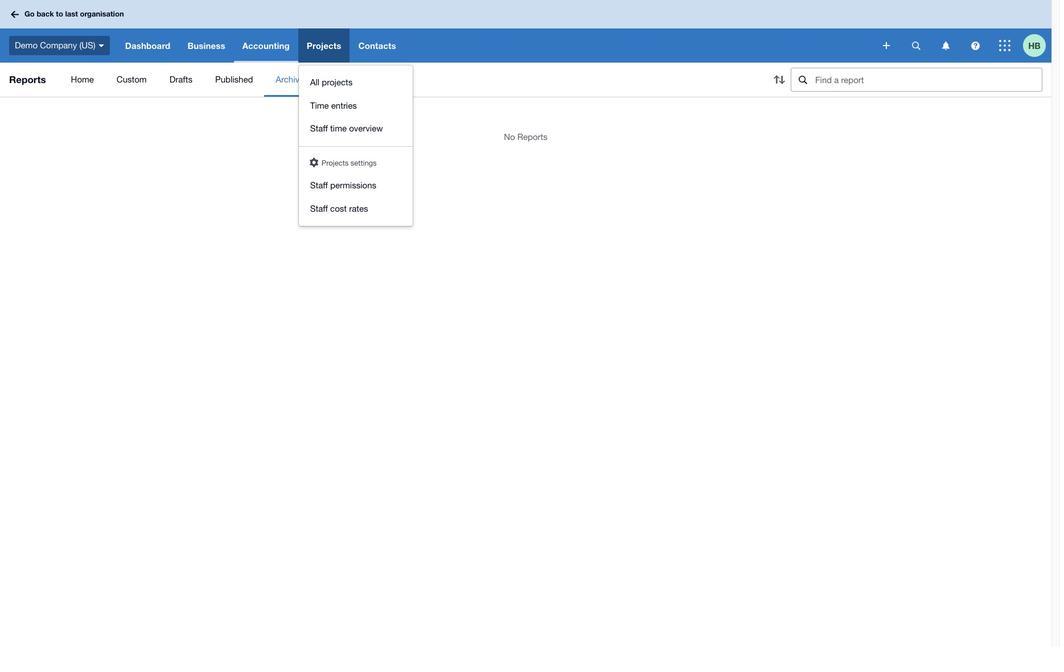 Task type: vqa. For each thing, say whether or not it's contained in the screenshot.
navigation containing Dashboard
yes



Task type: locate. For each thing, give the bounding box(es) containing it.
custom link
[[105, 63, 158, 97]]

staff permissions link
[[299, 174, 413, 197]]

staff down header image
[[310, 180, 328, 190]]

0 vertical spatial projects
[[307, 40, 341, 51]]

drafts
[[169, 75, 192, 84]]

svg image inside the demo company (us) popup button
[[98, 44, 104, 47]]

staff left time
[[310, 124, 328, 133]]

all projects
[[310, 77, 353, 87]]

projects for projects
[[307, 40, 341, 51]]

demo company (us) button
[[0, 28, 117, 63]]

drafts link
[[158, 63, 204, 97]]

group containing all projects
[[299, 65, 413, 226]]

contacts
[[358, 40, 396, 51]]

go back to last organisation link
[[7, 4, 131, 24]]

staff time overview
[[310, 124, 383, 133]]

dashboard link
[[117, 28, 179, 63]]

2 staff from the top
[[310, 180, 328, 190]]

published
[[215, 75, 253, 84]]

projects inside dropdown button
[[307, 40, 341, 51]]

overview
[[349, 124, 383, 133]]

time
[[330, 124, 347, 133]]

group
[[299, 65, 413, 226]]

Find a report text field
[[814, 68, 1042, 91]]

svg image
[[912, 41, 920, 50], [942, 41, 949, 50]]

time
[[310, 100, 329, 110]]

navigation
[[117, 28, 875, 226]]

projects for projects settings
[[322, 159, 349, 167]]

home link
[[60, 63, 105, 97]]

reports right "no" on the top left of the page
[[517, 132, 548, 142]]

navigation containing dashboard
[[117, 28, 875, 226]]

demo
[[15, 40, 38, 50]]

projects right header image
[[322, 159, 349, 167]]

settings
[[351, 159, 377, 167]]

menu
[[60, 63, 759, 97]]

list box inside navigation
[[299, 65, 413, 226]]

projects
[[322, 77, 353, 87]]

projects up all projects
[[307, 40, 341, 51]]

sort reports image
[[768, 68, 791, 91]]

0 horizontal spatial svg image
[[912, 41, 920, 50]]

no
[[504, 132, 515, 142]]

go
[[24, 9, 35, 18]]

accounting
[[242, 40, 290, 51]]

0 vertical spatial staff
[[310, 124, 328, 133]]

no reports
[[504, 132, 548, 142]]

back
[[37, 9, 54, 18]]

permissions
[[330, 180, 376, 190]]

list box containing all projects
[[299, 65, 413, 226]]

projects button
[[298, 28, 350, 63]]

1 horizontal spatial svg image
[[942, 41, 949, 50]]

staff for staff cost rates
[[310, 204, 328, 213]]

reports
[[9, 73, 46, 85], [517, 132, 548, 142]]

staff left cost
[[310, 204, 328, 213]]

rates
[[349, 204, 368, 213]]

banner
[[0, 0, 1052, 226]]

dashboard
[[125, 40, 170, 51]]

0 vertical spatial reports
[[9, 73, 46, 85]]

list box
[[299, 65, 413, 226]]

1 staff from the top
[[310, 124, 328, 133]]

projects settings
[[322, 159, 377, 167]]

1 vertical spatial reports
[[517, 132, 548, 142]]

business
[[188, 40, 225, 51]]

staff for staff permissions
[[310, 180, 328, 190]]

all projects link
[[299, 71, 413, 94]]

hb
[[1028, 40, 1041, 50]]

(us)
[[79, 40, 95, 50]]

1 vertical spatial staff
[[310, 180, 328, 190]]

time entries link
[[299, 94, 413, 117]]

company
[[40, 40, 77, 50]]

svg image inside go back to last organisation link
[[11, 11, 19, 18]]

staff
[[310, 124, 328, 133], [310, 180, 328, 190], [310, 204, 328, 213]]

published link
[[204, 63, 264, 97]]

2 vertical spatial staff
[[310, 204, 328, 213]]

1 vertical spatial projects
[[322, 159, 349, 167]]

group inside navigation
[[299, 65, 413, 226]]

3 staff from the top
[[310, 204, 328, 213]]

svg image
[[11, 11, 19, 18], [999, 40, 1011, 51], [971, 41, 980, 50], [883, 42, 890, 49], [98, 44, 104, 47]]

reports down demo
[[9, 73, 46, 85]]

staff cost rates
[[310, 204, 368, 213]]

projects
[[307, 40, 341, 51], [322, 159, 349, 167]]

None field
[[791, 68, 1042, 92]]



Task type: describe. For each thing, give the bounding box(es) containing it.
menu containing home
[[60, 63, 759, 97]]

organisation
[[80, 9, 124, 18]]

contacts button
[[350, 28, 405, 63]]

custom
[[117, 75, 147, 84]]

staff for staff time overview
[[310, 124, 328, 133]]

all
[[310, 77, 320, 87]]

cost
[[330, 204, 347, 213]]

to
[[56, 9, 63, 18]]

entries
[[331, 100, 357, 110]]

1 horizontal spatial reports
[[517, 132, 548, 142]]

1 svg image from the left
[[912, 41, 920, 50]]

accounting button
[[234, 28, 298, 63]]

demo company (us)
[[15, 40, 95, 50]]

header image
[[310, 157, 318, 167]]

staff permissions
[[310, 180, 376, 190]]

0 horizontal spatial reports
[[9, 73, 46, 85]]

archived link
[[264, 63, 321, 97]]

staff cost rates link
[[299, 197, 413, 220]]

navigation inside banner
[[117, 28, 875, 226]]

hb button
[[1023, 28, 1052, 63]]

staff time overview link
[[299, 117, 413, 140]]

home
[[71, 75, 94, 84]]

banner containing hb
[[0, 0, 1052, 226]]

go back to last organisation
[[24, 9, 124, 18]]

2 svg image from the left
[[942, 41, 949, 50]]

time entries
[[310, 100, 357, 110]]

business button
[[179, 28, 234, 63]]

archived
[[276, 75, 309, 84]]

last
[[65, 9, 78, 18]]



